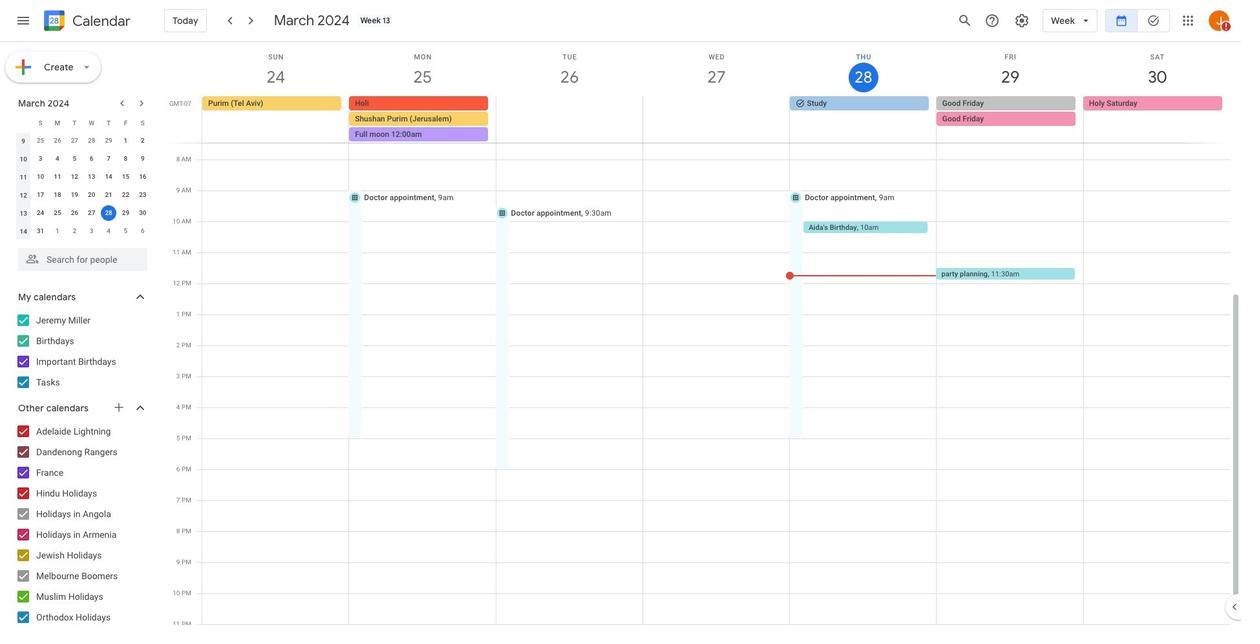 Task type: vqa. For each thing, say whether or not it's contained in the screenshot.
the 13 element
yes



Task type: locate. For each thing, give the bounding box(es) containing it.
february 28 element
[[84, 133, 99, 149]]

grid
[[166, 42, 1242, 626]]

14 element
[[101, 169, 116, 185]]

heading
[[70, 13, 131, 29]]

cell
[[349, 96, 496, 143], [496, 96, 643, 143], [643, 96, 790, 143], [937, 96, 1084, 143], [100, 204, 117, 222]]

30 element
[[135, 206, 151, 221]]

31 element
[[33, 224, 48, 239]]

main drawer image
[[16, 13, 31, 28]]

28, today element
[[101, 206, 116, 221]]

29 element
[[118, 206, 133, 221]]

heading inside calendar element
[[70, 13, 131, 29]]

20 element
[[84, 188, 99, 203]]

12 element
[[67, 169, 82, 185]]

april 6 element
[[135, 224, 151, 239]]

my calendars list
[[3, 310, 160, 393]]

february 25 element
[[33, 133, 48, 149]]

6 element
[[84, 151, 99, 167]]

11 element
[[50, 169, 65, 185]]

2 element
[[135, 133, 151, 149]]

column header
[[15, 114, 32, 132]]

7 element
[[101, 151, 116, 167]]

17 element
[[33, 188, 48, 203]]

23 element
[[135, 188, 151, 203]]

april 2 element
[[67, 224, 82, 239]]

row group
[[15, 132, 151, 241]]

22 element
[[118, 188, 133, 203]]

april 1 element
[[50, 224, 65, 239]]

1 element
[[118, 133, 133, 149]]

21 element
[[101, 188, 116, 203]]

3 element
[[33, 151, 48, 167]]

None search field
[[0, 243, 160, 272]]

column header inside march 2024 grid
[[15, 114, 32, 132]]

row
[[197, 96, 1242, 143], [15, 114, 151, 132], [15, 132, 151, 150], [15, 150, 151, 168], [15, 168, 151, 186], [15, 186, 151, 204], [15, 204, 151, 222], [15, 222, 151, 241]]



Task type: describe. For each thing, give the bounding box(es) containing it.
18 element
[[50, 188, 65, 203]]

13 element
[[84, 169, 99, 185]]

other calendars list
[[3, 422, 160, 626]]

february 29 element
[[101, 133, 116, 149]]

26 element
[[67, 206, 82, 221]]

march 2024 grid
[[12, 114, 151, 241]]

april 5 element
[[118, 224, 133, 239]]

10 element
[[33, 169, 48, 185]]

april 3 element
[[84, 224, 99, 239]]

19 element
[[67, 188, 82, 203]]

27 element
[[84, 206, 99, 221]]

settings menu image
[[1015, 13, 1030, 28]]

cell inside "row group"
[[100, 204, 117, 222]]

5 element
[[67, 151, 82, 167]]

15 element
[[118, 169, 133, 185]]

16 element
[[135, 169, 151, 185]]

9 element
[[135, 151, 151, 167]]

8 element
[[118, 151, 133, 167]]

add other calendars image
[[113, 402, 125, 414]]

february 27 element
[[67, 133, 82, 149]]

february 26 element
[[50, 133, 65, 149]]

4 element
[[50, 151, 65, 167]]

calendar element
[[41, 8, 131, 36]]

24 element
[[33, 206, 48, 221]]

row group inside march 2024 grid
[[15, 132, 151, 241]]

april 4 element
[[101, 224, 116, 239]]

25 element
[[50, 206, 65, 221]]

Search for people text field
[[26, 248, 140, 272]]



